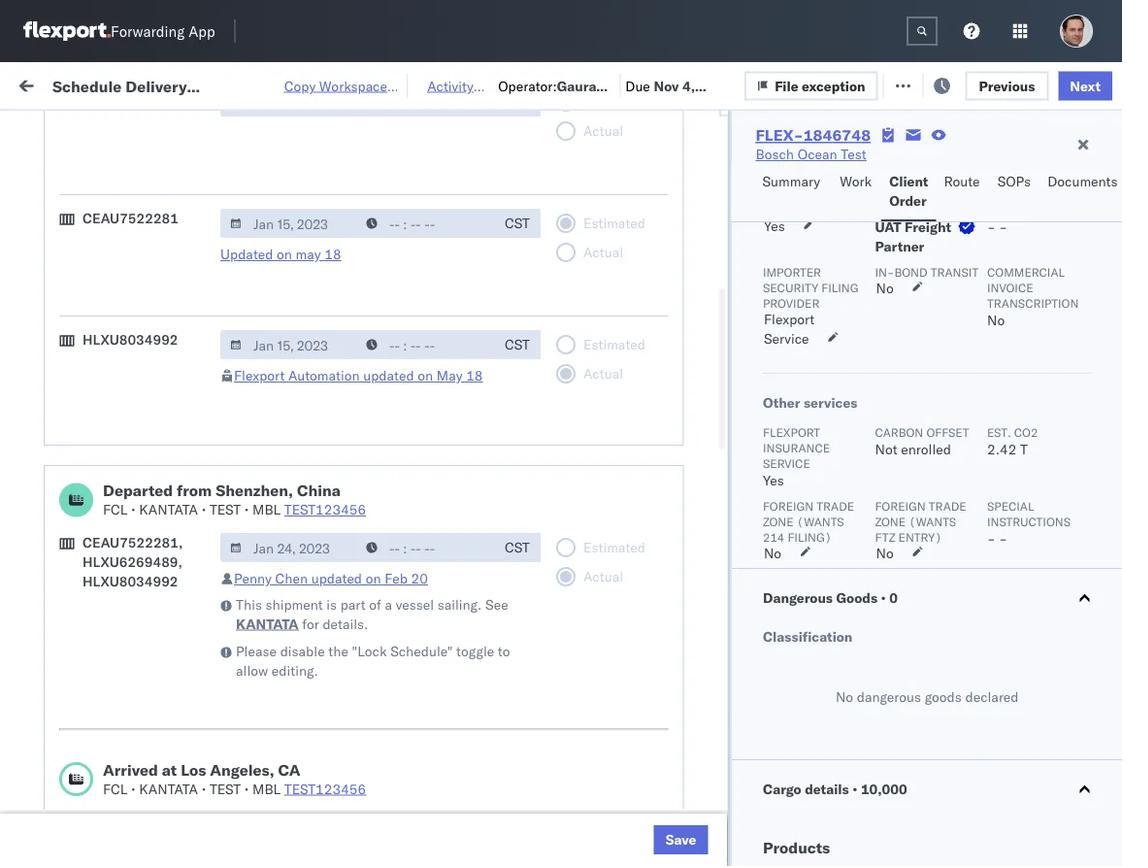 Task type: locate. For each thing, give the bounding box(es) containing it.
2 test123456 button from the top
[[284, 780, 366, 797]]

bosch ocean test down flex-1846748 link
[[756, 146, 867, 163]]

2023
[[461, 579, 495, 596], [453, 622, 486, 639], [453, 665, 486, 682], [453, 793, 486, 810]]

resize handle column header
[[278, 150, 301, 866], [493, 150, 517, 866], [561, 150, 584, 866], [687, 150, 711, 866], [814, 150, 837, 866], [1008, 150, 1031, 866], [1087, 150, 1111, 866]]

2 lagerfeld from the top
[[1041, 665, 1099, 682]]

2 vertical spatial 11:59 pm pdt, nov 4, 2022
[[313, 323, 491, 340]]

this shipment is part of a vessel sailing. see kantata for details.
[[236, 596, 508, 632]]

2 flex-18 from the top
[[1072, 366, 1122, 383]]

schedule delivery appointment up schedule pickup from rotterdam, netherlands
[[45, 621, 239, 638]]

1 vertical spatial yes
[[763, 472, 784, 489]]

schedule pickup from los angeles, ca link for fourth the schedule pickup from los angeles, ca button from the bottom
[[45, 311, 276, 350]]

1 horizontal spatial file
[[921, 75, 945, 92]]

4 cst from the top
[[505, 539, 530, 556]]

test up no dangerous goods declared
[[917, 665, 943, 682]]

trade inside foreign trade zone (wants 214 filing)
[[816, 499, 854, 513]]

3 mmm d, yyyy text field from the top
[[220, 533, 358, 562]]

save
[[666, 831, 697, 848]]

foreign inside foreign trade zone (wants ftz entry)
[[875, 499, 925, 513]]

in-bond transit
[[875, 265, 978, 279]]

4, for fourth the schedule pickup from los angeles, ca button from the bottom
[[441, 323, 454, 340]]

angeles, for confirm pickup from los angeles, ca button
[[200, 483, 254, 500]]

gaurav
[[557, 77, 604, 94]]

2 pdt, from the top
[[379, 237, 409, 254]]

pdt,
[[379, 195, 409, 212], [379, 237, 409, 254], [379, 323, 409, 340]]

upload inside button
[[45, 355, 89, 372]]

delivery up schedule pickup from rotterdam, netherlands
[[106, 621, 155, 638]]

to right reset
[[482, 75, 496, 92]]

pst, for schedule pickup from rotterdam, netherlands link
[[370, 665, 400, 682]]

lagerfeld
[[1041, 622, 1099, 639], [1041, 665, 1099, 682], [1041, 750, 1099, 767], [1041, 793, 1099, 810]]

los down the upload customs clearance documents button
[[183, 398, 205, 415]]

1 horizontal spatial at
[[277, 75, 289, 92]]

1 cst from the top
[[505, 93, 530, 110]]

soon
[[643, 120, 669, 135]]

3 cst from the top
[[505, 336, 530, 353]]

1 hlxu8034992 from the top
[[83, 331, 178, 348]]

2 schedule delivery appointment link from the top
[[45, 449, 239, 468]]

0 vertical spatial mmm d, yyyy text field
[[220, 87, 358, 117]]

pickup down ceau7522281,
[[106, 568, 148, 585]]

jan for schedule pickup from rotterdam, netherlands
[[403, 665, 425, 682]]

appointment for schedule delivery appointment link related to second schedule delivery appointment button from the top
[[159, 450, 239, 467]]

0 horizontal spatial work
[[81, 75, 115, 92]]

goods
[[836, 589, 877, 606]]

appointment for schedule delivery appointment link related to 4th schedule delivery appointment button
[[159, 792, 239, 809]]

5 schedule pickup from los angeles, ca from the top
[[45, 568, 262, 605]]

1 vertical spatial 23,
[[428, 622, 449, 639]]

schedule delivery appointment
[[45, 279, 239, 296], [45, 450, 239, 467], [45, 621, 239, 638], [45, 792, 239, 809]]

schedule pickup from los angeles, ca for fifth the schedule pickup from los angeles, ca button
[[45, 568, 262, 605]]

schedule inside schedule pickup from rotterdam, netherlands
[[45, 654, 102, 671]]

3 schedule pickup from los angeles, ca button from the top
[[45, 311, 276, 352]]

3 integration from the top
[[847, 750, 914, 767]]

2 vertical spatial documents
[[45, 759, 115, 776]]

2 trade from the left
[[928, 499, 966, 513]]

schedule pickup from rotterdam, netherlands
[[45, 654, 252, 690]]

file exception up consignee button
[[921, 75, 1012, 92]]

is
[[326, 596, 337, 613]]

pickup up the upload customs clearance documents button
[[106, 312, 148, 329]]

0 vertical spatial to
[[482, 75, 496, 92]]

-- : -- -- text field
[[356, 533, 494, 562]]

integration
[[847, 622, 914, 639], [847, 665, 914, 682], [847, 750, 914, 767], [847, 793, 914, 810]]

1 vertical spatial service
[[763, 456, 810, 470]]

on left 8,
[[418, 367, 433, 384]]

flexport down the provider
[[764, 311, 814, 328]]

los down workitem button
[[183, 184, 205, 201]]

test123456 button for departed from shenzhen, china
[[284, 501, 366, 518]]

1 horizontal spatial trade
[[928, 499, 966, 513]]

0 vertical spatial kantata
[[139, 501, 198, 518]]

kantata down arrived in the left of the page
[[139, 780, 198, 797]]

bosch ocean test down uat
[[847, 237, 958, 254]]

reset to default filters button
[[431, 69, 600, 99]]

customs inside button
[[92, 355, 147, 372]]

upload customs clearance documents link
[[45, 354, 276, 393], [45, 738, 276, 777]]

1 schedule delivery appointment from the top
[[45, 279, 239, 296]]

0 vertical spatial test123456 button
[[284, 501, 366, 518]]

confirm up hlxu6269489,
[[45, 535, 94, 552]]

bosch ocean test down carbon
[[847, 451, 958, 468]]

trade inside foreign trade zone (wants ftz entry)
[[928, 499, 966, 513]]

documents inside button
[[45, 374, 115, 391]]

7 resize handle column header from the left
[[1087, 150, 1111, 866]]

4 schedule pickup from los angeles, ca from the top
[[45, 398, 262, 434]]

11:59 pm pst, jan 12, 2023
[[313, 579, 495, 596]]

1 vertical spatial due
[[618, 120, 640, 135]]

0 vertical spatial due
[[626, 77, 650, 94]]

2 schedule delivery appointment button from the top
[[45, 449, 239, 470]]

0 vertical spatial flex-18
[[1072, 280, 1122, 297]]

risk right at
[[536, 120, 556, 135]]

2 vertical spatial pdt,
[[379, 323, 409, 340]]

1 vertical spatial 21
[[1114, 793, 1122, 810]]

1 schedule from the top
[[45, 184, 102, 201]]

0 horizontal spatial updated
[[311, 570, 362, 587]]

0 horizontal spatial client
[[720, 159, 752, 173]]

hlxu8034992 down hlxu6269489,
[[83, 573, 178, 590]]

entry)
[[898, 530, 942, 544]]

to inside please disable the "lock schedule" toggle to allow editing.
[[498, 642, 510, 659]]

23, down schedule"
[[428, 665, 449, 682]]

cst for hlxu8034992
[[505, 336, 530, 353]]

9 schedule from the top
[[45, 654, 102, 671]]

upload customs clearance documents inside button
[[45, 355, 213, 391]]

client left name
[[720, 159, 752, 173]]

karl
[[1013, 622, 1038, 639], [1013, 665, 1038, 682], [1013, 750, 1038, 767], [1013, 793, 1038, 810]]

route
[[944, 173, 980, 190]]

integration up 10,000
[[847, 750, 914, 767]]

0 vertical spatial 8:30
[[313, 622, 342, 639]]

pst, for schedule delivery appointment link related to second schedule delivery appointment button from the top
[[379, 451, 408, 468]]

jan left the 12,
[[412, 579, 433, 596]]

hlxu8034992 inside "ceau7522281, hlxu6269489, hlxu8034992"
[[83, 573, 178, 590]]

invoice
[[987, 280, 1033, 295]]

schedule pickup from los angeles, ca link for sixth the schedule pickup from los angeles, ca button from the top of the page
[[45, 696, 276, 734]]

8:30 for schedule pickup from rotterdam, netherlands
[[313, 665, 342, 682]]

mmm d, yyyy text field up the updated on may 18 button
[[220, 209, 358, 238]]

2 test from the top
[[210, 780, 241, 797]]

0 vertical spatial updated
[[363, 367, 414, 384]]

zone up ftz
[[875, 514, 905, 529]]

8:30 down the
[[313, 665, 342, 682]]

1 schedule delivery appointment button from the top
[[45, 278, 239, 300]]

1 vertical spatial test
[[210, 780, 241, 797]]

bosch ocean test down other
[[720, 451, 831, 468]]

yes down summary
[[764, 217, 785, 234]]

no for foreign trade zone (wants ftz entry)
[[876, 545, 893, 562]]

foreign inside foreign trade zone (wants 214 filing)
[[763, 499, 813, 513]]

(wants up entry)
[[909, 514, 956, 529]]

hlxu8034992 up the upload customs clearance documents button
[[83, 331, 178, 348]]

integration test account - karl lagerfeld
[[847, 622, 1099, 639], [847, 665, 1099, 682], [847, 750, 1099, 767], [847, 793, 1099, 810]]

1 pdt, from the top
[[379, 195, 409, 212]]

clearance inside the upload customs clearance documents button
[[150, 355, 213, 372]]

5 schedule pickup from los angeles, ca link from the top
[[45, 567, 276, 606]]

0 vertical spatial test
[[210, 501, 241, 518]]

test down summary
[[806, 195, 831, 212]]

2 schedule pickup from los angeles, ca button from the top
[[45, 226, 276, 267]]

risk
[[293, 75, 316, 92], [536, 120, 556, 135]]

appointment for schedule delivery appointment link associated with fourth schedule delivery appointment button from the bottom of the page
[[159, 279, 239, 296]]

1 vertical spatial 8:30
[[313, 665, 342, 682]]

next
[[1070, 77, 1101, 94]]

at right 689
[[277, 75, 289, 92]]

-- : -- -- text field for ceau7522281
[[356, 209, 494, 238]]

0 vertical spatial mbl
[[252, 501, 281, 518]]

2 21 from the top
[[1114, 793, 1122, 810]]

8:30 for schedule delivery appointment
[[313, 622, 342, 639]]

2 ocean fcl from the top
[[594, 237, 662, 254]]

schedule delivery appointment link up departed
[[45, 449, 239, 468]]

client inside "button"
[[889, 173, 929, 190]]

pm
[[695, 96, 716, 113], [354, 195, 375, 212], [354, 237, 375, 254], [354, 323, 375, 340], [354, 366, 375, 383], [354, 451, 375, 468], [345, 494, 367, 511], [354, 579, 375, 596], [345, 622, 367, 639], [345, 665, 367, 682], [345, 793, 367, 810]]

2 clearance from the top
[[150, 739, 213, 756]]

1 vertical spatial clearance
[[150, 739, 213, 756]]

2 confirm from the top
[[45, 535, 94, 552]]

dangerous goods • 0
[[763, 589, 898, 606]]

(0)
[[207, 75, 232, 92]]

bosch inside "link"
[[756, 146, 794, 163]]

ca inside confirm pickup from los angeles, ca
[[45, 502, 63, 519]]

schedule delivery appointment link up schedule pickup from rotterdam, netherlands
[[45, 620, 239, 639]]

jan
[[412, 579, 433, 596], [403, 622, 425, 639], [403, 665, 425, 682], [403, 793, 425, 810]]

test right 0
[[907, 579, 933, 596]]

3 integration test account - karl lagerfeld from the top
[[847, 750, 1099, 767]]

1 mbl from the top
[[252, 501, 281, 518]]

3 resize handle column header from the left
[[561, 150, 584, 866]]

penny chen updated on feb 20
[[234, 570, 428, 587]]

account down "declared"
[[946, 750, 998, 767]]

no down 214
[[764, 545, 781, 562]]

pickup for fourth the schedule pickup from los angeles, ca button from the bottom
[[106, 312, 148, 329]]

2 mbl from the top
[[252, 780, 281, 797]]

3 schedule delivery appointment link from the top
[[45, 620, 239, 639]]

pickup for 4th the schedule pickup from los angeles, ca button from the top of the page
[[106, 398, 148, 415]]

0 horizontal spatial trade
[[816, 499, 854, 513]]

2 vertical spatial mmm d, yyyy text field
[[220, 533, 358, 562]]

dec left 13,
[[412, 451, 437, 468]]

schedule delivery appointment link down ceau7522281
[[45, 278, 239, 298]]

0 horizontal spatial (wants
[[796, 514, 844, 529]]

11:59 inside due nov 4, 11:59 pm
[[654, 96, 692, 113]]

confirm delivery link
[[45, 534, 148, 554]]

0 horizontal spatial zone
[[763, 514, 793, 529]]

foreign trade zone (wants ftz entry)
[[875, 499, 966, 544]]

2 hlxu8034992 from the top
[[83, 573, 178, 590]]

consignee inside button
[[847, 159, 902, 173]]

zone inside foreign trade zone (wants 214 filing)
[[763, 514, 793, 529]]

1 horizontal spatial foreign
[[875, 499, 925, 513]]

pdt, for fourth the schedule pickup from los angeles, ca button from the bottom
[[379, 323, 409, 340]]

please
[[236, 642, 277, 659]]

1 schedule pickup from los angeles, ca from the top
[[45, 184, 262, 220]]

from inside schedule pickup from rotterdam, netherlands
[[151, 654, 179, 671]]

1 vertical spatial -- : -- -- text field
[[356, 209, 494, 238]]

actions
[[1064, 159, 1104, 173]]

2 mmm d, yyyy text field from the top
[[220, 209, 358, 238]]

no down invoice
[[987, 312, 1005, 329]]

mbl inside departed from shenzhen, china fcl • kantata • test • mbl test123456
[[252, 501, 281, 518]]

flexport up insurance
[[763, 425, 820, 439]]

pickup down schedule pickup from rotterdam, netherlands
[[106, 697, 148, 714]]

zone for 214
[[763, 514, 793, 529]]

0 vertical spatial for
[[185, 120, 201, 135]]

cargo
[[763, 781, 801, 798]]

1 vertical spatial mbl
[[252, 780, 281, 797]]

1 horizontal spatial exception
[[948, 75, 1012, 92]]

mbl down shenzhen,
[[252, 501, 281, 518]]

integration down vandelay west
[[847, 793, 914, 810]]

uat freight partner
[[875, 218, 951, 255]]

file exception button
[[891, 69, 1024, 99], [891, 69, 1024, 99], [745, 71, 878, 100], [745, 71, 878, 100]]

0 vertical spatial clearance
[[150, 355, 213, 372]]

file exception up flex-1846748 at the top right of the page
[[775, 77, 866, 94]]

1 vertical spatial mmm d, yyyy text field
[[220, 209, 358, 238]]

0 horizontal spatial to
[[482, 75, 496, 92]]

vandelay for vandelay
[[720, 707, 776, 724]]

at inside arrived at los angeles, ca fcl • kantata • test • mbl test123456
[[162, 760, 177, 779]]

bosch ocean test up uat
[[847, 195, 958, 212]]

1 vertical spatial upload customs clearance documents
[[45, 739, 213, 776]]

no left dangerous at the right bottom
[[835, 688, 853, 705]]

fcl
[[638, 195, 662, 212], [638, 237, 662, 254], [638, 323, 662, 340], [638, 366, 662, 383], [638, 451, 662, 468], [103, 501, 128, 518], [638, 536, 662, 553], [638, 579, 662, 596], [103, 780, 128, 797], [638, 793, 662, 810], [638, 835, 662, 852]]

test up other services
[[806, 366, 831, 383]]

2023 for schedule pickup from los angeles, ca
[[461, 579, 495, 596]]

0 vertical spatial customs
[[92, 355, 147, 372]]

5 schedule from the top
[[45, 398, 102, 415]]

account down bookings test consignee
[[946, 622, 998, 639]]

0 vertical spatial hlxu8034992
[[83, 331, 178, 348]]

2 appointment from the top
[[159, 450, 239, 467]]

0 vertical spatial confirm
[[45, 483, 94, 500]]

client order button
[[882, 164, 936, 221]]

jan left 30,
[[403, 793, 425, 810]]

(wants inside foreign trade zone (wants ftz entry)
[[909, 514, 956, 529]]

ca inside arrived at los angeles, ca fcl • kantata • test • mbl test123456
[[278, 760, 300, 779]]

yes down insurance
[[763, 472, 784, 489]]

schedule delivery appointment button up schedule pickup from rotterdam, netherlands
[[45, 620, 239, 641]]

0 vertical spatial upload
[[45, 355, 89, 372]]

test inside arrived at los angeles, ca fcl • kantata • test • mbl test123456
[[210, 780, 241, 797]]

2 vertical spatial dec
[[404, 536, 430, 553]]

2 test123456 from the top
[[284, 780, 366, 797]]

fcl inside arrived at los angeles, ca fcl • kantata • test • mbl test123456
[[103, 780, 128, 797]]

updated right 11:00
[[363, 367, 414, 384]]

0 vertical spatial 11:59 pm pdt, nov 4, 2022
[[313, 195, 491, 212]]

los right departed
[[175, 483, 197, 500]]

from for fifth the schedule pickup from los angeles, ca button
[[151, 568, 179, 585]]

0 horizontal spatial for
[[185, 120, 201, 135]]

test123456 inside arrived at los angeles, ca fcl • kantata • test • mbl test123456
[[284, 780, 366, 797]]

1 vandelay from the left
[[720, 707, 776, 724]]

flexport inside flexport insurance service yes
[[763, 425, 820, 439]]

schedule delivery appointment link for second schedule delivery appointment button from the top
[[45, 449, 239, 468]]

schedule delivery appointment link for 4th schedule delivery appointment button
[[45, 791, 239, 810]]

pickup inside confirm pickup from los angeles, ca
[[98, 483, 140, 500]]

0 vertical spatial pdt,
[[379, 195, 409, 212]]

pickup for fifth the schedule pickup from los angeles, ca button
[[106, 568, 148, 585]]

confirm inside confirm pickup from los angeles, ca
[[45, 483, 94, 500]]

0 vertical spatial upload customs clearance documents link
[[45, 354, 276, 393]]

mmm d, yyyy text field for ceau7522281
[[220, 209, 358, 238]]

1 vertical spatial work
[[840, 173, 872, 190]]

schedule delivery appointment up departed
[[45, 450, 239, 467]]

bosch ocean test up 'not'
[[847, 408, 958, 425]]

jan for schedule delivery appointment
[[403, 622, 425, 639]]

4 lagerfeld from the top
[[1041, 793, 1099, 810]]

file left 'previous'
[[921, 75, 945, 92]]

integration up dangerous at the right bottom
[[847, 665, 914, 682]]

pm inside due nov 4, 11:59 pm
[[695, 96, 716, 113]]

1 vertical spatial at
[[162, 760, 177, 779]]

11:00
[[313, 366, 351, 383]]

4 ocean fcl from the top
[[594, 366, 662, 383]]

angeles,
[[208, 184, 262, 201], [208, 227, 262, 244], [208, 312, 262, 329], [208, 398, 262, 415], [200, 483, 254, 500], [208, 568, 262, 585], [208, 697, 262, 714], [210, 760, 274, 779]]

bosch ocean test up carbon
[[847, 366, 958, 383]]

flex-1846748
[[756, 125, 871, 145]]

1 horizontal spatial risk
[[536, 120, 556, 135]]

pickup inside schedule pickup from rotterdam, netherlands
[[106, 654, 148, 671]]

1 vertical spatial kantata
[[236, 615, 299, 632]]

test123456 inside departed from shenzhen, china fcl • kantata • test • mbl test123456
[[284, 501, 366, 518]]

flex id
[[1041, 159, 1077, 173]]

0 vertical spatial upload customs clearance documents
[[45, 355, 213, 391]]

2 schedule from the top
[[45, 227, 102, 244]]

4 schedule delivery appointment link from the top
[[45, 791, 239, 810]]

1 upload customs clearance documents from the top
[[45, 355, 213, 391]]

dec left 24,
[[404, 536, 430, 553]]

-- : -- -- text field
[[356, 87, 494, 117], [356, 209, 494, 238], [356, 330, 494, 359]]

toggle
[[456, 642, 494, 659]]

6 schedule pickup from los angeles, ca link from the top
[[45, 696, 276, 734]]

angeles, for 5th the schedule pickup from los angeles, ca button from the bottom
[[208, 227, 262, 244]]

flexport left demo
[[720, 579, 771, 596]]

4, for 6th the schedule pickup from los angeles, ca button from the bottom
[[441, 195, 454, 212]]

1 vertical spatial pdt,
[[379, 237, 409, 254]]

classification
[[763, 628, 852, 645]]

0 horizontal spatial foreign
[[763, 499, 813, 513]]

2 vandelay from the left
[[847, 707, 903, 724]]

bosch ocean test up demo
[[720, 536, 831, 553]]

0 vertical spatial at
[[277, 75, 289, 92]]

3 schedule delivery appointment from the top
[[45, 621, 239, 638]]

test down 1846748 at the top of page
[[841, 146, 867, 163]]

2 zone from the left
[[875, 514, 905, 529]]

security
[[763, 280, 818, 295]]

1 vertical spatial 11:59 pm pdt, nov 4, 2022
[[313, 237, 491, 254]]

2023 for schedule delivery appointment
[[453, 622, 486, 639]]

angeles, inside confirm pickup from los angeles, ca
[[200, 483, 254, 500]]

1 vertical spatial customs
[[92, 739, 147, 756]]

0 vertical spatial test123456
[[284, 501, 366, 518]]

1 vertical spatial upload
[[45, 739, 89, 756]]

file up flex-1846748 link
[[775, 77, 799, 94]]

0 horizontal spatial vandelay
[[720, 707, 776, 724]]

reset to default filters
[[442, 75, 588, 92]]

pickup down the upload customs clearance documents button
[[106, 398, 148, 415]]

1 horizontal spatial to
[[498, 642, 510, 659]]

3 schedule pickup from los angeles, ca from the top
[[45, 312, 262, 349]]

consignee button
[[837, 154, 1012, 174]]

schedule delivery appointment link down arrived in the left of the page
[[45, 791, 239, 810]]

0 vertical spatial risk
[[293, 75, 316, 92]]

client
[[720, 159, 752, 173], [889, 173, 929, 190]]

1 vertical spatial to
[[498, 642, 510, 659]]

test down other services
[[806, 451, 831, 468]]

2 schedule pickup from los angeles, ca link from the top
[[45, 226, 276, 265]]

3 appointment from the top
[[159, 621, 239, 638]]

1 horizontal spatial (wants
[[909, 514, 956, 529]]

dec for 13,
[[412, 451, 437, 468]]

schedule pickup from los angeles, ca link for 6th the schedule pickup from los angeles, ca button from the bottom
[[45, 183, 276, 222]]

6 schedule pickup from los angeles, ca from the top
[[45, 697, 262, 733]]

zone inside foreign trade zone (wants ftz entry)
[[875, 514, 905, 529]]

documents for second upload customs clearance documents link
[[45, 759, 115, 776]]

test123456
[[284, 501, 366, 518], [284, 780, 366, 797]]

1 test123456 from the top
[[284, 501, 366, 518]]

None text field
[[907, 17, 938, 46]]

schedule delivery appointment for schedule delivery appointment link related to second schedule delivery appointment button from the top
[[45, 450, 239, 467]]

1 vertical spatial hlxu8034992
[[83, 573, 178, 590]]

1 horizontal spatial for
[[302, 615, 319, 632]]

documents
[[1048, 173, 1118, 190], [45, 374, 115, 391], [45, 759, 115, 776]]

1 vertical spatial 8:30 pm pst, jan 23, 2023
[[313, 665, 486, 682]]

progress
[[303, 120, 351, 135]]

23,
[[432, 494, 453, 511], [428, 622, 449, 639], [428, 665, 449, 682]]

schedule pickup from los angeles, ca for 6th the schedule pickup from los angeles, ca button from the bottom
[[45, 184, 262, 220]]

due inside due nov 4, 11:59 pm
[[626, 77, 650, 94]]

flexport for flexport insurance service yes
[[763, 425, 820, 439]]

schedule delivery appointment button down arrived in the left of the page
[[45, 791, 239, 812]]

import
[[34, 75, 78, 92]]

appointment for 2nd schedule delivery appointment button from the bottom schedule delivery appointment link
[[159, 621, 239, 638]]

1 karl from the top
[[1013, 622, 1038, 639]]

1 (wants from the left
[[796, 514, 844, 529]]

exception
[[948, 75, 1012, 92], [802, 77, 866, 94]]

bookings test consignee
[[847, 579, 1001, 596]]

updated up is
[[311, 570, 362, 587]]

schedule delivery appointment down arrived in the left of the page
[[45, 792, 239, 809]]

ocean inside "link"
[[798, 146, 838, 163]]

0 vertical spatial 23,
[[432, 494, 453, 511]]

8:30 pm pst, jan 23, 2023 down a
[[313, 622, 486, 639]]

updated
[[220, 246, 273, 263]]

2 (wants from the left
[[909, 514, 956, 529]]

summary
[[763, 173, 820, 190]]

special instructions - -
[[987, 499, 1070, 547]]

2 vertical spatial 23,
[[428, 665, 449, 682]]

3 -- : -- -- text field from the top
[[356, 330, 494, 359]]

in
[[289, 120, 300, 135]]

delivery for 6:00
[[98, 535, 148, 552]]

delivery for 8:30
[[106, 621, 155, 638]]

nov inside due nov 4, 11:59 pm
[[654, 77, 679, 94]]

at for arrived
[[162, 760, 177, 779]]

work down 1846748 at the top of page
[[840, 173, 872, 190]]

1 trade from the left
[[816, 499, 854, 513]]

1 test from the top
[[210, 501, 241, 518]]

2 8:30 from the top
[[313, 665, 342, 682]]

zone for ftz
[[875, 514, 905, 529]]

consignee left 0
[[814, 579, 879, 596]]

foreign up ftz
[[875, 499, 925, 513]]

1 flex-18 from the top
[[1072, 280, 1122, 297]]

3 ocean fcl from the top
[[594, 323, 662, 340]]

consignee for flexport demo consignee
[[814, 579, 879, 596]]

0 horizontal spatial at
[[162, 760, 177, 779]]

1 vertical spatial test123456
[[284, 780, 366, 797]]

importer security filing provider
[[763, 265, 858, 310]]

delivery up hlxu6269489,
[[98, 535, 148, 552]]

MMM D, YYYY text field
[[220, 87, 358, 117], [220, 209, 358, 238], [220, 533, 358, 562]]

0 vertical spatial flex-21
[[1072, 750, 1122, 767]]

4 schedule delivery appointment button from the top
[[45, 791, 239, 812]]

1 vertical spatial dec
[[403, 494, 429, 511]]

schedule delivery appointment button
[[45, 278, 239, 300], [45, 449, 239, 470], [45, 620, 239, 641], [45, 791, 239, 812]]

test inside "link"
[[841, 146, 867, 163]]

2 -- : -- -- text field from the top
[[356, 209, 494, 238]]

5:30
[[313, 793, 342, 810]]

client inside button
[[720, 159, 752, 173]]

forwarding
[[111, 22, 185, 40]]

for
[[185, 120, 201, 135], [302, 615, 319, 632]]

ocean fcl for the upload customs clearance documents button
[[594, 366, 662, 383]]

0 vertical spatial -- : -- -- text field
[[356, 87, 494, 117]]

ca for schedule pickup from los angeles, ca link related to fifth the schedule pickup from los angeles, ca button
[[45, 588, 63, 605]]

hlxu8034992
[[83, 331, 178, 348], [83, 573, 178, 590]]

nov for 5th the schedule pickup from los angeles, ca button from the bottom
[[413, 237, 438, 254]]

service inside flexport service
[[764, 330, 809, 347]]

previous button
[[966, 71, 1049, 100]]

0 vertical spatial dec
[[412, 451, 437, 468]]

1 horizontal spatial updated
[[363, 367, 414, 384]]

4 integration from the top
[[847, 793, 914, 810]]

risk right 689
[[293, 75, 316, 92]]

0 vertical spatial service
[[764, 330, 809, 347]]

demo
[[775, 579, 811, 596]]

1 vertical spatial upload customs clearance documents link
[[45, 738, 276, 777]]

schedule delivery appointment button up departed
[[45, 449, 239, 470]]

2 cst from the top
[[505, 215, 530, 232]]

2 flex-21 from the top
[[1072, 793, 1122, 810]]

nov for the upload customs clearance documents button
[[412, 366, 437, 383]]

8:30 pm pst, jan 23, 2023 for schedule delivery appointment
[[313, 622, 486, 639]]

pickup up ceau7522281,
[[98, 483, 140, 500]]

4 appointment from the top
[[159, 792, 239, 809]]

1 zone from the left
[[763, 514, 793, 529]]

flexport
[[764, 311, 814, 328], [234, 367, 285, 384], [763, 425, 820, 439], [720, 579, 771, 596]]

shenzhen,
[[216, 481, 293, 500]]

0 vertical spatial documents
[[1048, 173, 1118, 190]]

11:59 pm pst, dec 13, 2022
[[313, 451, 498, 468]]

pst, for confirm delivery link
[[371, 536, 401, 553]]

confirm pickup from los angeles, ca button
[[45, 482, 276, 523]]

flexport automation updated on may 18
[[234, 367, 483, 384]]

2 vertical spatial kantata
[[139, 780, 198, 797]]

dec for 23,
[[403, 494, 429, 511]]

test up bookings test consignee
[[932, 536, 958, 553]]

from inside confirm pickup from los angeles, ca
[[143, 483, 172, 500]]

flexport automation updated on may 18 button
[[234, 367, 483, 384]]

1 horizontal spatial zone
[[875, 514, 905, 529]]

5:30 pm pst, jan 30, 2023
[[313, 793, 486, 810]]

bosch
[[756, 146, 794, 163], [720, 195, 759, 212], [847, 195, 885, 212], [720, 237, 759, 254], [847, 237, 885, 254], [720, 280, 759, 297], [847, 280, 885, 297], [720, 323, 759, 340], [720, 366, 759, 383], [847, 366, 885, 383], [720, 408, 759, 425], [847, 408, 885, 425], [720, 451, 759, 468], [847, 451, 885, 468], [720, 494, 759, 511], [847, 494, 885, 511], [720, 536, 759, 553], [847, 536, 885, 553]]

nov for 6th the schedule pickup from los angeles, ca button from the bottom
[[413, 195, 438, 212]]

1 vertical spatial updated
[[311, 570, 362, 587]]

2 vertical spatial flex-18
[[1072, 579, 1122, 596]]

due left soon
[[618, 120, 640, 135]]

1 horizontal spatial client
[[889, 173, 929, 190]]

pickup down workitem button
[[106, 227, 148, 244]]

angeles, for 4th the schedule pickup from los angeles, ca button from the top of the page
[[208, 398, 262, 415]]

confirm delivery button
[[45, 534, 148, 556]]

delivery for 11:59
[[106, 450, 155, 467]]

client for client name
[[720, 159, 752, 173]]

test123456 button for arrived at los angeles, ca
[[284, 780, 366, 797]]

test down offset
[[932, 451, 958, 468]]

yes
[[764, 217, 785, 234], [763, 472, 784, 489]]

ca for schedule pickup from los angeles, ca link associated with sixth the schedule pickup from los angeles, ca button from the top of the page
[[45, 716, 63, 733]]

(wants inside foreign trade zone (wants 214 filing)
[[796, 514, 844, 529]]

1 8:30 pm pst, jan 23, 2023 from the top
[[313, 622, 486, 639]]

schedule pickup from los angeles, ca for fourth the schedule pickup from los angeles, ca button from the bottom
[[45, 312, 262, 349]]

work
[[81, 75, 115, 92], [840, 173, 872, 190]]

0 vertical spatial 8:30 pm pst, jan 23, 2023
[[313, 622, 486, 639]]

2 schedule pickup from los angeles, ca from the top
[[45, 227, 262, 263]]

1 resize handle column header from the left
[[278, 150, 301, 866]]

-- : -- -- text field for hlxu8034992
[[356, 330, 494, 359]]

0
[[889, 589, 898, 606]]

flex id button
[[1031, 154, 1122, 174]]

2 8:30 pm pst, jan 23, 2023 from the top
[[313, 665, 486, 682]]

at right arrived in the left of the page
[[162, 760, 177, 779]]

bosch ocean test up insurance
[[720, 408, 831, 425]]

8 schedule from the top
[[45, 621, 102, 638]]

1 vertical spatial test123456 button
[[284, 780, 366, 797]]

1 horizontal spatial vandelay
[[847, 707, 903, 724]]

kantata inside this shipment is part of a vessel sailing. see kantata for details.
[[236, 615, 299, 632]]

1 vertical spatial flex-21
[[1072, 793, 1122, 810]]

flex-21
[[1072, 750, 1122, 767], [1072, 793, 1122, 810]]

8 ocean fcl from the top
[[594, 793, 662, 810]]

updated for chen
[[311, 570, 362, 587]]

2 vertical spatial -- : -- -- text field
[[356, 330, 494, 359]]

1 horizontal spatial work
[[840, 173, 872, 190]]

1 vertical spatial for
[[302, 615, 319, 632]]

1 clearance from the top
[[150, 355, 213, 372]]

schedule delivery appointment link for 2nd schedule delivery appointment button from the bottom
[[45, 620, 239, 639]]

bosch ocean test up 214
[[720, 494, 831, 511]]

los left penny
[[183, 568, 205, 585]]

zone
[[763, 514, 793, 529], [875, 514, 905, 529]]



Task type: describe. For each thing, give the bounding box(es) containing it.
for inside this shipment is part of a vessel sailing. see kantata for details.
[[302, 615, 319, 632]]

pickup for confirm pickup from los angeles, ca button
[[98, 483, 140, 500]]

delivery down arrived in the left of the page
[[106, 792, 155, 809]]

bosch ocean test down summary
[[720, 195, 831, 212]]

service inside flexport insurance service yes
[[763, 456, 810, 470]]

declared
[[965, 688, 1019, 705]]

test up enrolled
[[932, 408, 958, 425]]

3 lagerfeld from the top
[[1041, 750, 1099, 767]]

test down the provider
[[806, 323, 831, 340]]

- -
[[987, 218, 1007, 235]]

0 horizontal spatial exception
[[802, 77, 866, 94]]

documents inside button
[[1048, 173, 1118, 190]]

2 resize handle column header from the left
[[493, 150, 517, 866]]

workitem button
[[12, 154, 282, 174]]

11:00 pm pst, nov 8, 2022
[[313, 366, 490, 383]]

at
[[521, 120, 533, 135]]

jawla
[[557, 96, 593, 113]]

may
[[437, 367, 463, 384]]

updated for automation
[[363, 367, 414, 384]]

name
[[755, 159, 786, 173]]

11:59 up 11:00
[[313, 323, 351, 340]]

test up entry)
[[932, 494, 958, 511]]

confirm for confirm pickup from los angeles, ca
[[45, 483, 94, 500]]

4 schedule from the top
[[45, 312, 102, 329]]

test down freight
[[932, 237, 958, 254]]

4 integration test account - karl lagerfeld from the top
[[847, 793, 1099, 810]]

0 horizontal spatial file
[[775, 77, 799, 94]]

0 horizontal spatial risk
[[293, 75, 316, 92]]

at risk : overdue, due soon
[[521, 120, 669, 135]]

test up offset
[[932, 366, 958, 383]]

bookings
[[847, 579, 903, 596]]

los down schedule pickup from rotterdam, netherlands button
[[183, 697, 205, 714]]

bosch ocean test down bond
[[847, 280, 958, 297]]

foreign for entry)
[[875, 499, 925, 513]]

special
[[987, 499, 1034, 513]]

180 on track
[[338, 75, 417, 92]]

3 schedule from the top
[[45, 279, 102, 296]]

fcl inside departed from shenzhen, china fcl • kantata • test • mbl test123456
[[103, 501, 128, 518]]

from inside departed from shenzhen, china fcl • kantata • test • mbl test123456
[[177, 481, 212, 500]]

schedule pickup from los angeles, ca link for 5th the schedule pickup from los angeles, ca button from the bottom
[[45, 226, 276, 265]]

los inside arrived at los angeles, ca fcl • kantata • test • mbl test123456
[[181, 760, 206, 779]]

9 ocean fcl from the top
[[594, 835, 662, 852]]

bosch ocean test up importer
[[720, 237, 831, 254]]

offset
[[926, 425, 969, 439]]

test down west
[[917, 750, 943, 767]]

flexport service
[[764, 311, 814, 347]]

bosch ocean test down importer
[[720, 280, 831, 297]]

1 -- : -- -- text field from the top
[[356, 87, 494, 117]]

forwarding app link
[[23, 21, 215, 41]]

schedule pickup from rotterdam, netherlands button
[[45, 653, 276, 694]]

2 integration from the top
[[847, 665, 914, 682]]

arrived at los angeles, ca fcl • kantata • test • mbl test123456
[[103, 760, 366, 797]]

ocean fcl for fourth the schedule pickup from los angeles, ca button from the bottom
[[594, 323, 662, 340]]

confirm for confirm delivery
[[45, 535, 94, 552]]

2023 for schedule pickup from rotterdam, netherlands
[[453, 665, 486, 682]]

angeles, for 6th the schedule pickup from los angeles, ca button from the bottom
[[208, 184, 262, 201]]

11:59 up may at the left of page
[[313, 195, 351, 212]]

transcription
[[987, 296, 1079, 310]]

pdt, for 5th the schedule pickup from los angeles, ca button from the bottom
[[379, 237, 409, 254]]

sops
[[998, 173, 1031, 190]]

angeles, for fifth the schedule pickup from los angeles, ca button
[[208, 568, 262, 585]]

from for 5th the schedule pickup from los angeles, ca button from the bottom
[[151, 227, 179, 244]]

yes inside flexport insurance service yes
[[763, 472, 784, 489]]

partner
[[875, 238, 924, 255]]

ceau7522281, hlxu6269489, hlxu8034992
[[83, 534, 183, 590]]

other
[[763, 394, 800, 411]]

schedule delivery appointment link for fourth schedule delivery appointment button from the bottom of the page
[[45, 278, 239, 298]]

flexport for flexport demo consignee
[[720, 579, 771, 596]]

4 schedule pickup from los angeles, ca button from the top
[[45, 397, 276, 437]]

ca for 4th the schedule pickup from los angeles, ca button from the top of the page's schedule pickup from los angeles, ca link
[[45, 417, 63, 434]]

departed
[[103, 481, 173, 500]]

schedule pickup from los angeles, ca link for 4th the schedule pickup from los angeles, ca button from the top of the page
[[45, 397, 276, 435]]

1 integration test account - karl lagerfeld from the top
[[847, 622, 1099, 639]]

test up filing)
[[806, 494, 831, 511]]

2 upload customs clearance documents from the top
[[45, 739, 213, 776]]

trade for foreign trade zone (wants 214 filing)
[[816, 499, 854, 513]]

no dangerous goods declared
[[835, 688, 1019, 705]]

ocean fcl for fifth the schedule pickup from los angeles, ca button
[[594, 579, 662, 596]]

commercial
[[987, 265, 1065, 279]]

ca for schedule pickup from los angeles, ca link related to 5th the schedule pickup from los angeles, ca button from the bottom
[[45, 246, 63, 263]]

0 vertical spatial yes
[[764, 217, 785, 234]]

at for 689
[[277, 75, 289, 92]]

confirm pickup from los angeles, ca
[[45, 483, 254, 519]]

pst, for 2nd upload customs clearance documents link from the bottom
[[379, 366, 408, 383]]

7 schedule from the top
[[45, 568, 102, 585]]

commercial invoice transcription no
[[987, 265, 1079, 329]]

MMM D, YYYY text field
[[220, 330, 358, 359]]

los inside confirm pickup from los angeles, ca
[[175, 483, 197, 500]]

details.
[[323, 615, 368, 632]]

ready
[[148, 120, 182, 135]]

3 account from the top
[[946, 750, 998, 767]]

schedule delivery appointment for schedule delivery appointment link associated with fourth schedule delivery appointment button from the bottom of the page
[[45, 279, 239, 296]]

test down 'route'
[[932, 195, 958, 212]]

importer
[[763, 265, 821, 279]]

please disable the "lock schedule" toggle to allow editing.
[[236, 642, 510, 679]]

1 vertical spatial risk
[[536, 120, 556, 135]]

vandelay for vandelay west
[[847, 707, 903, 724]]

test up insurance
[[806, 408, 831, 425]]

provider
[[763, 296, 819, 310]]

departed from shenzhen, china fcl • kantata • test • mbl test123456
[[103, 481, 366, 518]]

automation
[[288, 367, 360, 384]]

12,
[[437, 579, 458, 596]]

cst for ceau7522281, hlxu6269489, hlxu8034992
[[505, 539, 530, 556]]

1 lagerfeld from the top
[[1041, 622, 1099, 639]]

4, for 5th the schedule pickup from los angeles, ca button from the bottom
[[441, 237, 454, 254]]

forwarding app
[[111, 22, 215, 40]]

8,
[[440, 366, 453, 383]]

5 schedule pickup from los angeles, ca button from the top
[[45, 567, 276, 608]]

test down transit
[[932, 280, 958, 297]]

may
[[296, 246, 321, 263]]

flexport. image
[[23, 21, 111, 41]]

11:59 up china
[[313, 451, 351, 468]]

flex-18 for 2022
[[1072, 366, 1122, 383]]

11:59 right updated
[[313, 237, 351, 254]]

4 account from the top
[[946, 793, 998, 810]]

on left the feb
[[366, 570, 381, 587]]

flexport for flexport automation updated on may 18
[[234, 367, 285, 384]]

689 at risk
[[248, 75, 316, 92]]

4 karl from the top
[[1013, 793, 1038, 810]]

1 schedule pickup from los angeles, ca button from the top
[[45, 183, 276, 224]]

filtered by:
[[19, 119, 89, 136]]

2023 right 30,
[[453, 793, 486, 810]]

6 schedule from the top
[[45, 450, 102, 467]]

hlxu6269489,
[[83, 553, 182, 570]]

pst, for 2nd schedule delivery appointment button from the bottom schedule delivery appointment link
[[370, 622, 400, 639]]

180
[[338, 75, 363, 92]]

schedule pickup from los angeles, ca for sixth the schedule pickup from los angeles, ca button from the top of the page
[[45, 697, 262, 733]]

due nov 4, 11:59 pm
[[626, 77, 716, 113]]

23, for rotterdam,
[[428, 665, 449, 682]]

by:
[[70, 119, 89, 136]]

13,
[[440, 451, 461, 468]]

details
[[805, 781, 849, 798]]

not
[[875, 441, 897, 458]]

0 vertical spatial work
[[81, 75, 115, 92]]

Search Work text field
[[600, 69, 811, 99]]

ca for confirm pickup from los angeles, ca link
[[45, 502, 63, 519]]

message (0)
[[152, 75, 232, 92]]

5 resize handle column header from the left
[[814, 150, 837, 866]]

from for 6th the schedule pickup from los angeles, ca button from the bottom
[[151, 184, 179, 201]]

bond
[[894, 265, 927, 279]]

client name
[[720, 159, 786, 173]]

3 karl from the top
[[1013, 750, 1038, 767]]

pdt, for 6th the schedule pickup from los angeles, ca button from the bottom
[[379, 195, 409, 212]]

4, inside due nov 4, 11:59 pm
[[682, 77, 695, 94]]

schedule delivery appointment for 2nd schedule delivery appointment button from the bottom schedule delivery appointment link
[[45, 621, 239, 638]]

mbl inside arrived at los angeles, ca fcl • kantata • test • mbl test123456
[[252, 780, 281, 797]]

am
[[345, 536, 368, 553]]

flex-18 for 2023
[[1072, 579, 1122, 596]]

carbon
[[875, 425, 923, 439]]

test right 10,000
[[917, 793, 943, 810]]

this
[[236, 596, 262, 613]]

bosch ocean test link
[[756, 145, 867, 164]]

insurance
[[763, 440, 830, 455]]

to inside button
[[482, 75, 496, 92]]

1 mmm d, yyyy text field from the top
[[220, 87, 358, 117]]

los up the upload customs clearance documents button
[[183, 312, 205, 329]]

work inside button
[[840, 173, 872, 190]]

route button
[[936, 164, 990, 221]]

ceau7522281
[[83, 210, 179, 227]]

10 schedule from the top
[[45, 697, 102, 714]]

penny
[[234, 570, 272, 587]]

test down bookings test consignee
[[917, 622, 943, 639]]

2 account from the top
[[946, 665, 998, 682]]

flex
[[1041, 159, 1063, 173]]

1846748
[[804, 125, 871, 145]]

3 11:59 pm pdt, nov 4, 2022 from the top
[[313, 323, 491, 340]]

flexport insurance service yes
[[763, 425, 830, 489]]

1 integration from the top
[[847, 622, 914, 639]]

goods
[[925, 688, 961, 705]]

ocean fcl for second schedule delivery appointment button from the top
[[594, 451, 662, 468]]

8:30 pm pst, jan 23, 2023 for schedule pickup from rotterdam, netherlands
[[313, 665, 486, 682]]

workitem
[[21, 159, 72, 173]]

schedule delivery appointment for schedule delivery appointment link related to 4th schedule delivery appointment button
[[45, 792, 239, 809]]

on right 180
[[367, 75, 382, 92]]

bosch ocean test up bookings test consignee
[[847, 536, 958, 553]]

test down importer
[[806, 280, 831, 297]]

2 integration test account - karl lagerfeld from the top
[[847, 665, 1099, 682]]

pickup for 5th the schedule pickup from los angeles, ca button from the bottom
[[106, 227, 148, 244]]

23, for los
[[432, 494, 453, 511]]

1 upload customs clearance documents link from the top
[[45, 354, 276, 393]]

delivery down ceau7522281
[[106, 279, 155, 296]]

west
[[906, 707, 937, 724]]

from for sixth the schedule pickup from los angeles, ca button from the top of the page
[[151, 697, 179, 714]]

jan for schedule pickup from los angeles, ca
[[412, 579, 433, 596]]

ca for schedule pickup from los angeles, ca link corresponding to fourth the schedule pickup from los angeles, ca button from the bottom
[[45, 332, 63, 349]]

summary button
[[755, 164, 832, 221]]

no for foreign trade zone (wants 214 filing)
[[764, 545, 781, 562]]

pickup for sixth the schedule pickup from los angeles, ca button from the top of the page
[[106, 697, 148, 714]]

disable
[[280, 642, 325, 659]]

in-
[[875, 265, 894, 279]]

1 account from the top
[[946, 622, 998, 639]]

no for in-bond transit
[[876, 280, 893, 297]]

schedule pickup from los angeles, ca link for fifth the schedule pickup from los angeles, ca button
[[45, 567, 276, 606]]

0 horizontal spatial file exception
[[775, 77, 866, 94]]

angeles, inside arrived at los angeles, ca fcl • kantata • test • mbl test123456
[[210, 760, 274, 779]]

uat
[[875, 218, 901, 235]]

test inside departed from shenzhen, china fcl • kantata • test • mbl test123456
[[210, 501, 241, 518]]

blocked,
[[238, 120, 286, 135]]

from for schedule pickup from rotterdam, netherlands button
[[151, 654, 179, 671]]

bosch ocean test up ftz
[[847, 494, 958, 511]]

work,
[[204, 120, 235, 135]]

operator:
[[498, 77, 557, 94]]

1 horizontal spatial file exception
[[921, 75, 1012, 92]]

(wants for entry)
[[909, 514, 956, 529]]

consignee for bookings test consignee
[[936, 579, 1001, 596]]

client for client order
[[889, 173, 929, 190]]

cst for ceau7522281
[[505, 215, 530, 232]]

confirm delivery
[[45, 535, 148, 552]]

dec for 24,
[[404, 536, 430, 553]]

flexport for flexport service
[[764, 311, 814, 328]]

ocean fcl for confirm delivery button
[[594, 536, 662, 553]]

test up importer
[[806, 237, 831, 254]]

client name button
[[711, 154, 817, 174]]

1 flex-21 from the top
[[1072, 750, 1122, 767]]

1 21 from the top
[[1114, 750, 1122, 767]]

2 customs from the top
[[92, 739, 147, 756]]

id
[[1066, 159, 1077, 173]]

2 karl from the top
[[1013, 665, 1038, 682]]

bosch ocean test up other
[[720, 366, 831, 383]]

instructions
[[987, 514, 1070, 529]]

foreign for filing)
[[763, 499, 813, 513]]

6 resize handle column header from the left
[[1008, 150, 1031, 866]]

cargo details • 10,000
[[763, 781, 907, 798]]

2 11:59 pm pdt, nov 4, 2022 from the top
[[313, 237, 491, 254]]

11:59 up the details.
[[313, 579, 351, 596]]

bosch ocean test down the provider
[[720, 323, 831, 340]]

11 schedule from the top
[[45, 792, 102, 809]]

6 schedule pickup from los angeles, ca button from the top
[[45, 696, 276, 736]]

los right ceau7522281
[[183, 227, 205, 244]]

documents button
[[1040, 164, 1122, 221]]

pickup for 6th the schedule pickup from los angeles, ca button from the bottom
[[106, 184, 148, 201]]

feb
[[385, 570, 408, 587]]

on left may at the left of page
[[277, 246, 292, 263]]

1 11:59 pm pdt, nov 4, 2022 from the top
[[313, 195, 491, 212]]

ocean fcl for 5th the schedule pickup from los angeles, ca button from the bottom
[[594, 237, 662, 254]]

see
[[485, 596, 508, 613]]

kantata inside arrived at los angeles, ca fcl • kantata • test • mbl test123456
[[139, 780, 198, 797]]

2 upload customs clearance documents link from the top
[[45, 738, 276, 777]]

schedule pickup from los angeles, ca for 5th the schedule pickup from los angeles, ca button from the bottom
[[45, 227, 262, 263]]

2 upload from the top
[[45, 739, 89, 756]]

pst, for confirm pickup from los angeles, ca link
[[370, 494, 400, 511]]

no inside commercial invoice transcription no
[[987, 312, 1005, 329]]

import work button
[[34, 75, 115, 92]]

angeles, for fourth the schedule pickup from los angeles, ca button from the bottom
[[208, 312, 262, 329]]

3 schedule delivery appointment button from the top
[[45, 620, 239, 641]]

confirm pickup from los angeles, ca link
[[45, 482, 276, 521]]

4 resize handle column header from the left
[[687, 150, 711, 866]]

filing)
[[787, 530, 832, 544]]

upload customs clearance documents button
[[45, 354, 276, 395]]

kantata inside departed from shenzhen, china fcl • kantata • test • mbl test123456
[[139, 501, 198, 518]]

from for confirm pickup from los angeles, ca button
[[143, 483, 172, 500]]

test right 214
[[806, 536, 831, 553]]



Task type: vqa. For each thing, say whether or not it's contained in the screenshot.


